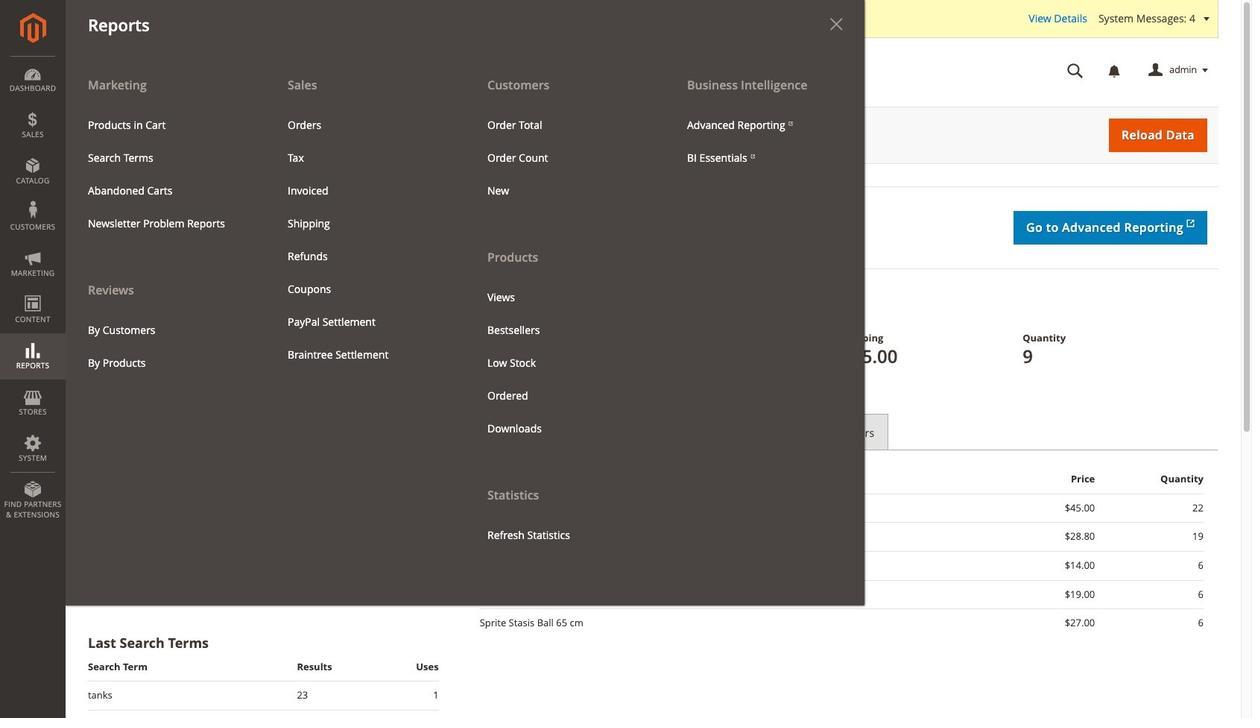 Task type: locate. For each thing, give the bounding box(es) containing it.
menu
[[66, 69, 865, 605], [66, 69, 265, 379], [465, 69, 665, 551], [77, 109, 254, 240], [277, 109, 454, 371], [476, 109, 654, 207], [676, 109, 854, 174], [476, 281, 654, 445], [77, 314, 254, 379]]

menu bar
[[0, 0, 865, 605]]



Task type: describe. For each thing, give the bounding box(es) containing it.
magento admin panel image
[[20, 13, 46, 43]]



